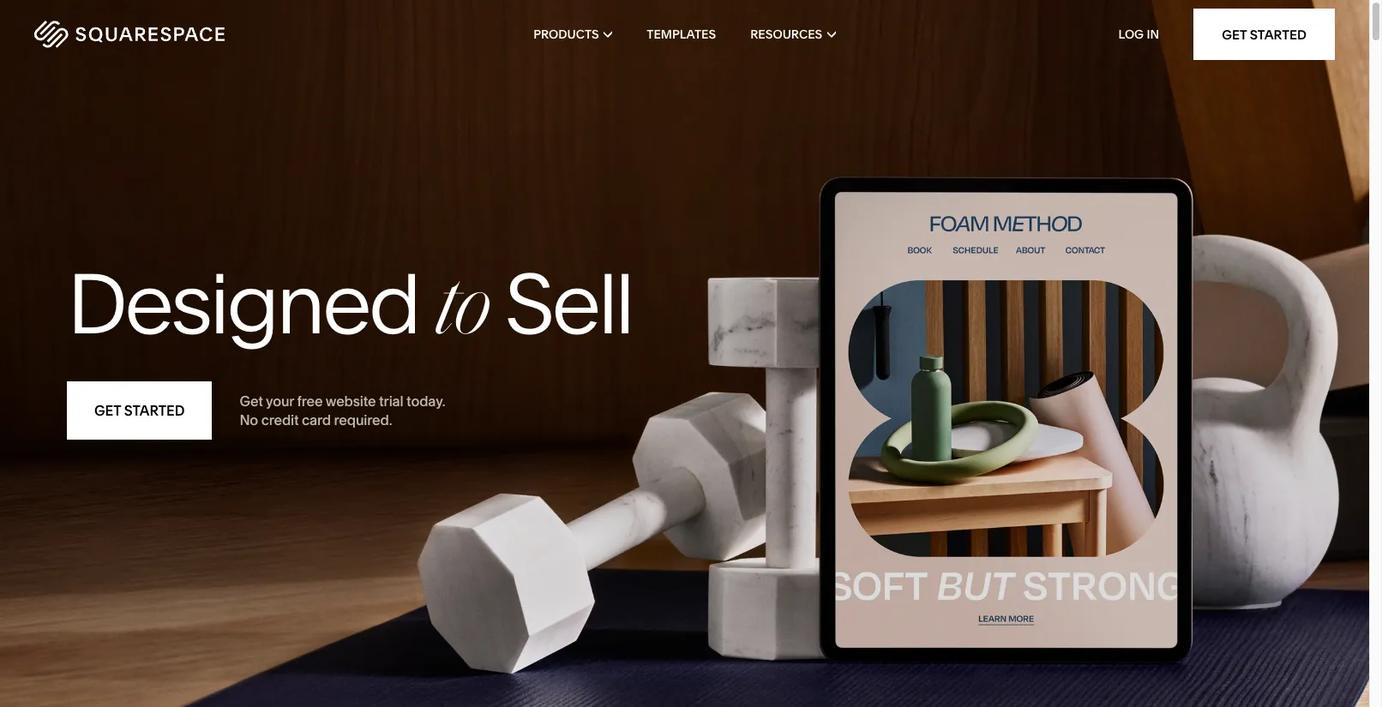 Task type: describe. For each thing, give the bounding box(es) containing it.
your
[[266, 393, 294, 410]]

get inside get your free website trial today. no credit card required.
[[240, 393, 263, 410]]

log             in link
[[1119, 27, 1159, 42]]

get for the top get started link
[[1222, 26, 1247, 42]]

in
[[1147, 27, 1159, 42]]

no
[[240, 412, 258, 429]]

resources
[[750, 27, 822, 42]]

resources button
[[750, 0, 836, 69]]

credit
[[261, 412, 299, 429]]

today.
[[406, 393, 445, 410]]

log
[[1119, 27, 1144, 42]]

sell
[[505, 253, 632, 355]]

0 vertical spatial get started link
[[1194, 9, 1335, 60]]

get started for the top get started link
[[1222, 26, 1307, 42]]

templates
[[647, 27, 716, 42]]

get started for the left get started link
[[94, 402, 185, 420]]

0 horizontal spatial get started link
[[67, 382, 212, 440]]

started for the left get started link
[[124, 402, 185, 420]]

required.
[[334, 412, 392, 429]]



Task type: locate. For each thing, give the bounding box(es) containing it.
1 horizontal spatial get started
[[1222, 26, 1307, 42]]

templates link
[[647, 0, 716, 69]]

0 horizontal spatial get started
[[94, 402, 185, 420]]

designed
[[67, 253, 419, 355]]

products button
[[534, 0, 612, 69]]

started for the top get started link
[[1250, 26, 1307, 42]]

1 vertical spatial get started
[[94, 402, 185, 420]]

free
[[297, 393, 323, 410]]

1 vertical spatial get started link
[[67, 382, 212, 440]]

get your free website trial today. no credit card required.
[[240, 393, 445, 429]]

products
[[534, 27, 599, 42]]

1 horizontal spatial get started link
[[1194, 9, 1335, 60]]

get for the left get started link
[[94, 402, 121, 420]]

get started link
[[1194, 9, 1335, 60], [67, 382, 212, 440]]

1 vertical spatial started
[[124, 402, 185, 420]]

squarespace logo link
[[34, 21, 294, 48]]

squarespace logo image
[[34, 21, 225, 48]]

trial
[[379, 393, 403, 410]]

0 vertical spatial get started
[[1222, 26, 1307, 42]]

started
[[1250, 26, 1307, 42], [124, 402, 185, 420]]

designed to sell
[[67, 253, 632, 355]]

0 horizontal spatial started
[[124, 402, 185, 420]]

2 horizontal spatial get
[[1222, 26, 1247, 42]]

get started
[[1222, 26, 1307, 42], [94, 402, 185, 420]]

to
[[435, 272, 488, 354]]

log             in
[[1119, 27, 1159, 42]]

get
[[1222, 26, 1247, 42], [240, 393, 263, 410], [94, 402, 121, 420]]

0 horizontal spatial get
[[94, 402, 121, 420]]

card
[[302, 412, 331, 429]]

0 vertical spatial started
[[1250, 26, 1307, 42]]

1 horizontal spatial started
[[1250, 26, 1307, 42]]

1 horizontal spatial get
[[240, 393, 263, 410]]

website
[[326, 393, 376, 410]]



Task type: vqa. For each thing, say whether or not it's contained in the screenshot.
services.
no



